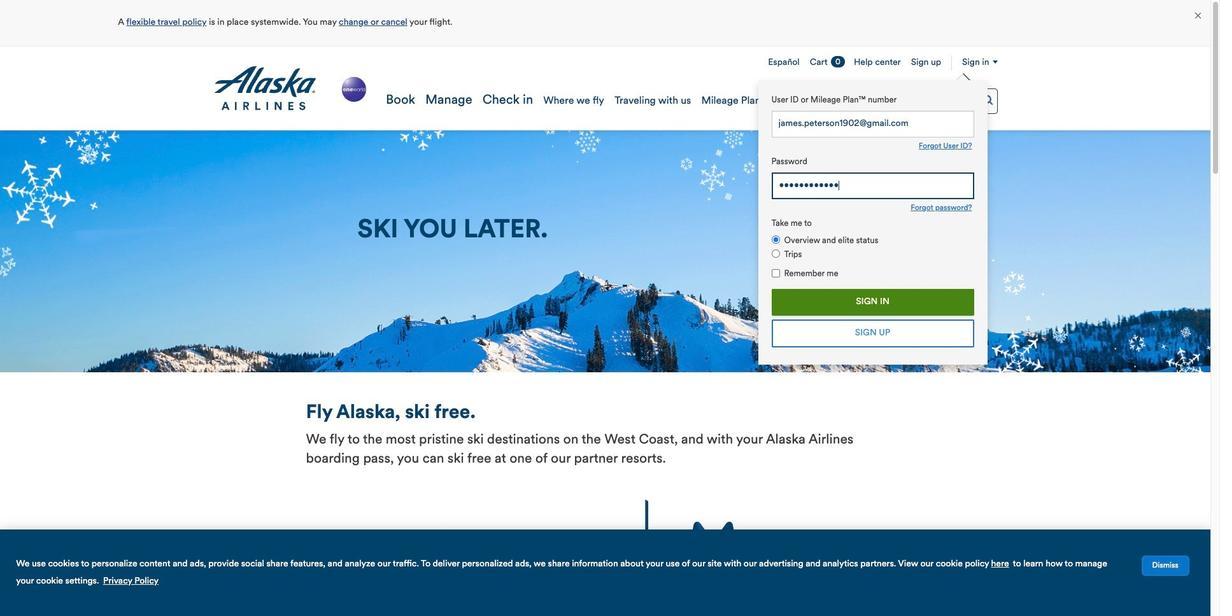 Task type: describe. For each thing, give the bounding box(es) containing it.
alaska airlines logo image
[[213, 66, 317, 111]]

  radio
[[772, 236, 780, 244]]

none text field inside menu
[[772, 111, 974, 137]]

Search text field
[[880, 89, 998, 114]]

none password field inside menu
[[772, 172, 974, 199]]

none checkbox inside header nav bar navigation
[[772, 269, 780, 278]]

search button image
[[982, 94, 993, 105]]



Task type: vqa. For each thing, say whether or not it's contained in the screenshot.
  option to the top
no



Task type: locate. For each thing, give the bounding box(es) containing it.
header nav bar navigation
[[0, 47, 1211, 365]]

option group
[[772, 234, 974, 262]]

cookieconsent dialog
[[0, 530, 1211, 616]]

menu inside header nav bar navigation
[[758, 73, 987, 365]]

  radio
[[772, 250, 780, 258]]

alaska airlines - ski free logo image
[[306, 500, 905, 616]]

menu
[[758, 73, 987, 365]]

main content
[[0, 131, 1211, 616]]

option group inside menu
[[772, 234, 974, 262]]

None text field
[[772, 111, 974, 137]]

oneworld logo image
[[339, 75, 369, 104]]

None password field
[[772, 172, 974, 199]]

None checkbox
[[772, 269, 780, 278]]



